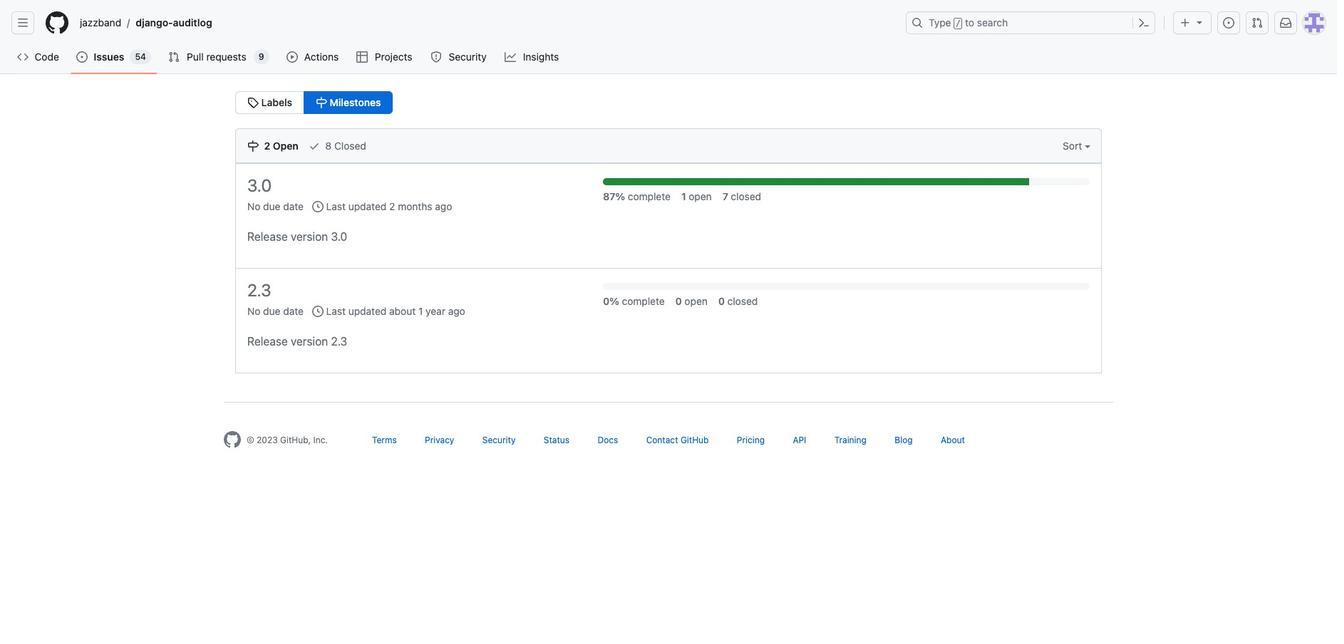 Task type: describe. For each thing, give the bounding box(es) containing it.
0 vertical spatial security
[[449, 51, 487, 63]]

0%
[[603, 295, 619, 307]]

blog
[[895, 435, 913, 445]]

2           open link
[[247, 129, 299, 163]]

list containing jazzband
[[74, 11, 897, 34]]

inc.
[[313, 435, 328, 445]]

pull
[[187, 51, 204, 63]]

closed for 3.0
[[731, 190, 761, 202]]

docs
[[598, 435, 618, 445]]

months
[[398, 200, 432, 212]]

github
[[681, 435, 709, 445]]

issue opened image
[[1223, 17, 1235, 29]]

no for 2.3
[[247, 305, 260, 317]]

code link
[[11, 46, 65, 68]]

due for 3.0
[[263, 200, 280, 212]]

0 vertical spatial security link
[[425, 46, 493, 68]]

2           open
[[262, 140, 299, 152]]

terms
[[372, 435, 397, 445]]

87% complete
[[603, 190, 671, 202]]

0 vertical spatial 3.0
[[247, 175, 272, 195]]

8
[[325, 140, 332, 152]]

0 vertical spatial 1
[[681, 190, 686, 202]]

code image
[[17, 51, 29, 63]]

0 for 0 open
[[676, 295, 682, 307]]

graph image
[[505, 51, 516, 63]]

code
[[35, 51, 59, 63]]

no due date for 3.0
[[247, 200, 304, 212]]

type
[[929, 16, 951, 29]]

closed
[[334, 140, 366, 152]]

labels link
[[235, 91, 304, 114]]

clock image for 2.3
[[312, 306, 323, 317]]

api link
[[793, 435, 806, 445]]

updated for 3.0
[[348, 200, 387, 212]]

about
[[941, 435, 965, 445]]

no for 3.0
[[247, 200, 260, 212]]

last updated about 1 year ago
[[323, 305, 465, 317]]

0 horizontal spatial 1
[[418, 305, 423, 317]]

tag image
[[247, 97, 259, 108]]

contact github link
[[646, 435, 709, 445]]

jazzband link
[[74, 11, 127, 34]]

search
[[977, 16, 1008, 29]]

open for 2.3
[[685, 295, 708, 307]]

type / to search
[[929, 16, 1008, 29]]

privacy link
[[425, 435, 454, 445]]

2.3 link
[[247, 280, 271, 300]]

git pull request image for issue opened image
[[168, 51, 180, 63]]

version for 3.0
[[291, 230, 328, 243]]

version for 2.3
[[291, 335, 328, 348]]

1 vertical spatial ago
[[448, 305, 465, 317]]

milestones link
[[304, 91, 393, 114]]

complete for 3.0
[[628, 190, 671, 202]]

jazzband
[[80, 16, 121, 29]]

last for 2.3
[[326, 305, 346, 317]]

© 2023 github, inc.
[[247, 435, 328, 445]]

check image
[[308, 140, 320, 152]]

training link
[[835, 435, 867, 445]]

1 vertical spatial 3.0
[[331, 230, 347, 243]]

0 horizontal spatial homepage image
[[46, 11, 68, 34]]

milestones
[[327, 96, 381, 108]]

1 vertical spatial security link
[[482, 435, 516, 445]]

date for 2.3
[[283, 305, 304, 317]]

0 vertical spatial ago
[[435, 200, 452, 212]]

7
[[723, 190, 728, 202]]

contact github
[[646, 435, 709, 445]]

release for 2.3
[[247, 335, 288, 348]]

git pull request image for issue opened icon
[[1252, 17, 1263, 29]]

play image
[[286, 51, 298, 63]]

open
[[273, 140, 299, 152]]

insights link
[[499, 46, 566, 68]]

sort
[[1063, 140, 1085, 152]]

release version 2.3
[[247, 335, 347, 348]]

0 open
[[676, 295, 708, 307]]

projects link
[[351, 46, 419, 68]]

requests
[[206, 51, 246, 63]]

github,
[[280, 435, 311, 445]]

updated for 2.3
[[348, 305, 387, 317]]

open for 3.0
[[689, 190, 712, 202]]

last updated 2 months ago
[[323, 200, 452, 212]]



Task type: vqa. For each thing, say whether or not it's contained in the screenshot.
the right the 2
yes



Task type: locate. For each thing, give the bounding box(es) containing it.
closed for 2.3
[[728, 295, 758, 307]]

2023
[[257, 435, 278, 445]]

list
[[74, 11, 897, 34]]

2 0 from the left
[[718, 295, 725, 307]]

1 horizontal spatial 2
[[389, 200, 395, 212]]

milestone image inside issue element
[[316, 97, 327, 108]]

1 vertical spatial date
[[283, 305, 304, 317]]

/ for jazzband
[[127, 17, 130, 29]]

milestone image
[[316, 97, 327, 108], [247, 140, 259, 152]]

due down "3.0" link
[[263, 200, 280, 212]]

1 release from the top
[[247, 230, 288, 243]]

0 vertical spatial due
[[263, 200, 280, 212]]

0% complete
[[603, 295, 665, 307]]

no due date down 2.3 link
[[247, 305, 304, 317]]

3.0
[[247, 175, 272, 195], [331, 230, 347, 243]]

issue element
[[235, 91, 393, 114]]

ago
[[435, 200, 452, 212], [448, 305, 465, 317]]

insights
[[523, 51, 559, 63]]

no due date
[[247, 200, 304, 212], [247, 305, 304, 317]]

closed
[[731, 190, 761, 202], [728, 295, 758, 307]]

1 vertical spatial closed
[[728, 295, 758, 307]]

security
[[449, 51, 487, 63], [482, 435, 516, 445]]

updated left about
[[348, 305, 387, 317]]

2.3 up release version 2.3
[[247, 280, 271, 300]]

due
[[263, 200, 280, 212], [263, 305, 280, 317]]

django-
[[136, 16, 173, 29]]

0 horizontal spatial milestone image
[[247, 140, 259, 152]]

0 vertical spatial 2.3
[[247, 280, 271, 300]]

complete right 0%
[[622, 295, 665, 307]]

0 vertical spatial complete
[[628, 190, 671, 202]]

terms link
[[372, 435, 397, 445]]

api
[[793, 435, 806, 445]]

0 right '0% complete'
[[676, 295, 682, 307]]

1 vertical spatial 1
[[418, 305, 423, 317]]

shield image
[[431, 51, 442, 63]]

updated
[[348, 200, 387, 212], [348, 305, 387, 317]]

milestone image up 8 on the top of page
[[316, 97, 327, 108]]

1 vertical spatial updated
[[348, 305, 387, 317]]

1 open
[[681, 190, 712, 202]]

labels
[[259, 96, 292, 108]]

1 left 7 on the top of page
[[681, 190, 686, 202]]

version
[[291, 230, 328, 243], [291, 335, 328, 348]]

/ for type
[[956, 19, 961, 29]]

1 horizontal spatial 2.3
[[331, 335, 347, 348]]

about link
[[941, 435, 965, 445]]

0 vertical spatial updated
[[348, 200, 387, 212]]

release down "3.0" link
[[247, 230, 288, 243]]

security left status link
[[482, 435, 516, 445]]

no down 2.3 link
[[247, 305, 260, 317]]

2 last from the top
[[326, 305, 346, 317]]

1 vertical spatial last
[[326, 305, 346, 317]]

security link left status link
[[482, 435, 516, 445]]

1 vertical spatial 2
[[389, 200, 395, 212]]

1 left year
[[418, 305, 423, 317]]

0 right 0 open
[[718, 295, 725, 307]]

2 due from the top
[[263, 305, 280, 317]]

1
[[681, 190, 686, 202], [418, 305, 423, 317]]

1 vertical spatial version
[[291, 335, 328, 348]]

0 vertical spatial date
[[283, 200, 304, 212]]

auditlog
[[173, 16, 212, 29]]

2 left months
[[389, 200, 395, 212]]

issue opened image
[[77, 51, 88, 63]]

2 date from the top
[[283, 305, 304, 317]]

0 horizontal spatial 0
[[676, 295, 682, 307]]

no down "3.0" link
[[247, 200, 260, 212]]

0 horizontal spatial 2.3
[[247, 280, 271, 300]]

actions link
[[281, 46, 345, 68]]

8           closed
[[323, 140, 366, 152]]

0 vertical spatial milestone image
[[316, 97, 327, 108]]

1 vertical spatial due
[[263, 305, 280, 317]]

status
[[544, 435, 570, 445]]

milestone image for 2           open
[[247, 140, 259, 152]]

0 vertical spatial version
[[291, 230, 328, 243]]

status link
[[544, 435, 570, 445]]

notifications image
[[1280, 17, 1292, 29]]

sort button
[[1052, 129, 1101, 163]]

actions
[[304, 51, 339, 63]]

0 vertical spatial last
[[326, 200, 346, 212]]

2 no due date from the top
[[247, 305, 304, 317]]

milestone image for milestones
[[316, 97, 327, 108]]

1 no from the top
[[247, 200, 260, 212]]

ago right months
[[435, 200, 452, 212]]

54
[[135, 51, 146, 62]]

clock image
[[312, 201, 323, 212], [312, 306, 323, 317]]

7 closed
[[723, 190, 761, 202]]

1 no due date from the top
[[247, 200, 304, 212]]

1 vertical spatial release
[[247, 335, 288, 348]]

1 vertical spatial complete
[[622, 295, 665, 307]]

due for 2.3
[[263, 305, 280, 317]]

87%
[[603, 190, 625, 202]]

1 updated from the top
[[348, 200, 387, 212]]

last
[[326, 200, 346, 212], [326, 305, 346, 317]]

0 horizontal spatial 3.0
[[247, 175, 272, 195]]

3.0 link
[[247, 175, 272, 195]]

no
[[247, 200, 260, 212], [247, 305, 260, 317]]

pricing link
[[737, 435, 765, 445]]

2 release from the top
[[247, 335, 288, 348]]

last up release version 3.0
[[326, 200, 346, 212]]

1 horizontal spatial /
[[956, 19, 961, 29]]

1 vertical spatial homepage image
[[224, 431, 241, 448]]

1 vertical spatial no
[[247, 305, 260, 317]]

docs link
[[598, 435, 618, 445]]

1 version from the top
[[291, 230, 328, 243]]

due down 2.3 link
[[263, 305, 280, 317]]

1 vertical spatial clock image
[[312, 306, 323, 317]]

security link
[[425, 46, 493, 68], [482, 435, 516, 445]]

milestone image inside 2           open link
[[247, 140, 259, 152]]

0 for 0 closed
[[718, 295, 725, 307]]

0 vertical spatial release
[[247, 230, 288, 243]]

/ inside jazzband / django-auditlog
[[127, 17, 130, 29]]

complete for 2.3
[[622, 295, 665, 307]]

security link left graph image
[[425, 46, 493, 68]]

0 vertical spatial no
[[247, 200, 260, 212]]

date up release version 2.3
[[283, 305, 304, 317]]

9
[[259, 51, 264, 62]]

0 horizontal spatial git pull request image
[[168, 51, 180, 63]]

milestone image left 2           open
[[247, 140, 259, 152]]

date for 3.0
[[283, 200, 304, 212]]

clock image for 3.0
[[312, 201, 323, 212]]

0 vertical spatial 2
[[264, 140, 270, 152]]

0 vertical spatial closed
[[731, 190, 761, 202]]

homepage image up code
[[46, 11, 68, 34]]

release for 3.0
[[247, 230, 288, 243]]

ago right year
[[448, 305, 465, 317]]

privacy
[[425, 435, 454, 445]]

8           closed link
[[308, 129, 366, 163]]

1 vertical spatial 2.3
[[331, 335, 347, 348]]

command palette image
[[1138, 17, 1150, 29]]

open left the 0 closed
[[685, 295, 708, 307]]

date up release version 3.0
[[283, 200, 304, 212]]

git pull request image right issue opened icon
[[1252, 17, 1263, 29]]

2 updated from the top
[[348, 305, 387, 317]]

open left 7 on the top of page
[[689, 190, 712, 202]]

1 vertical spatial git pull request image
[[168, 51, 180, 63]]

projects
[[375, 51, 412, 63]]

django-auditlog link
[[130, 11, 218, 34]]

complete
[[628, 190, 671, 202], [622, 295, 665, 307]]

/ inside type / to search
[[956, 19, 961, 29]]

pull requests
[[187, 51, 246, 63]]

0 vertical spatial clock image
[[312, 201, 323, 212]]

1 horizontal spatial 1
[[681, 190, 686, 202]]

closed right 7 on the top of page
[[731, 190, 761, 202]]

2.3
[[247, 280, 271, 300], [331, 335, 347, 348]]

1 clock image from the top
[[312, 201, 323, 212]]

no due date for 2.3
[[247, 305, 304, 317]]

0 closed
[[718, 295, 758, 307]]

2 left open
[[264, 140, 270, 152]]

3.0 down last updated 2 months ago
[[331, 230, 347, 243]]

/
[[127, 17, 130, 29], [956, 19, 961, 29]]

homepage image
[[46, 11, 68, 34], [224, 431, 241, 448]]

/ left django-
[[127, 17, 130, 29]]

1 date from the top
[[283, 200, 304, 212]]

security right shield image
[[449, 51, 487, 63]]

jazzband / django-auditlog
[[80, 16, 212, 29]]

1 horizontal spatial 0
[[718, 295, 725, 307]]

0 vertical spatial no due date
[[247, 200, 304, 212]]

updated left months
[[348, 200, 387, 212]]

blog link
[[895, 435, 913, 445]]

last up release version 2.3
[[326, 305, 346, 317]]

0 horizontal spatial /
[[127, 17, 130, 29]]

0 vertical spatial homepage image
[[46, 11, 68, 34]]

no due date down "3.0" link
[[247, 200, 304, 212]]

/ left to
[[956, 19, 961, 29]]

open
[[689, 190, 712, 202], [685, 295, 708, 307]]

release version 3.0
[[247, 230, 347, 243]]

training
[[835, 435, 867, 445]]

to
[[965, 16, 975, 29]]

2
[[264, 140, 270, 152], [389, 200, 395, 212]]

issues
[[94, 51, 124, 63]]

2 no from the top
[[247, 305, 260, 317]]

1 0 from the left
[[676, 295, 682, 307]]

git pull request image left pull
[[168, 51, 180, 63]]

year
[[426, 305, 445, 317]]

1 last from the top
[[326, 200, 346, 212]]

2 version from the top
[[291, 335, 328, 348]]

plus image
[[1180, 17, 1191, 29]]

date
[[283, 200, 304, 212], [283, 305, 304, 317]]

release
[[247, 230, 288, 243], [247, 335, 288, 348]]

git pull request image
[[1252, 17, 1263, 29], [168, 51, 180, 63]]

1 horizontal spatial 3.0
[[331, 230, 347, 243]]

1 vertical spatial no due date
[[247, 305, 304, 317]]

1 vertical spatial milestone image
[[247, 140, 259, 152]]

1 vertical spatial security
[[482, 435, 516, 445]]

release down 2.3 link
[[247, 335, 288, 348]]

©
[[247, 435, 254, 445]]

0 horizontal spatial 2
[[264, 140, 270, 152]]

2.3 down last updated about 1 year ago
[[331, 335, 347, 348]]

3.0 down 2           open link
[[247, 175, 272, 195]]

table image
[[357, 51, 368, 63]]

last for 3.0
[[326, 200, 346, 212]]

homepage image left ©
[[224, 431, 241, 448]]

1 horizontal spatial homepage image
[[224, 431, 241, 448]]

1 vertical spatial open
[[685, 295, 708, 307]]

0 vertical spatial open
[[689, 190, 712, 202]]

0 vertical spatial git pull request image
[[1252, 17, 1263, 29]]

clock image up release version 2.3
[[312, 306, 323, 317]]

2 clock image from the top
[[312, 306, 323, 317]]

clock image up release version 3.0
[[312, 201, 323, 212]]

pricing
[[737, 435, 765, 445]]

complete right 87%
[[628, 190, 671, 202]]

1 due from the top
[[263, 200, 280, 212]]

triangle down image
[[1194, 16, 1205, 28]]

1 horizontal spatial git pull request image
[[1252, 17, 1263, 29]]

contact
[[646, 435, 678, 445]]

1 horizontal spatial milestone image
[[316, 97, 327, 108]]

closed right 0 open
[[728, 295, 758, 307]]

about
[[389, 305, 416, 317]]



